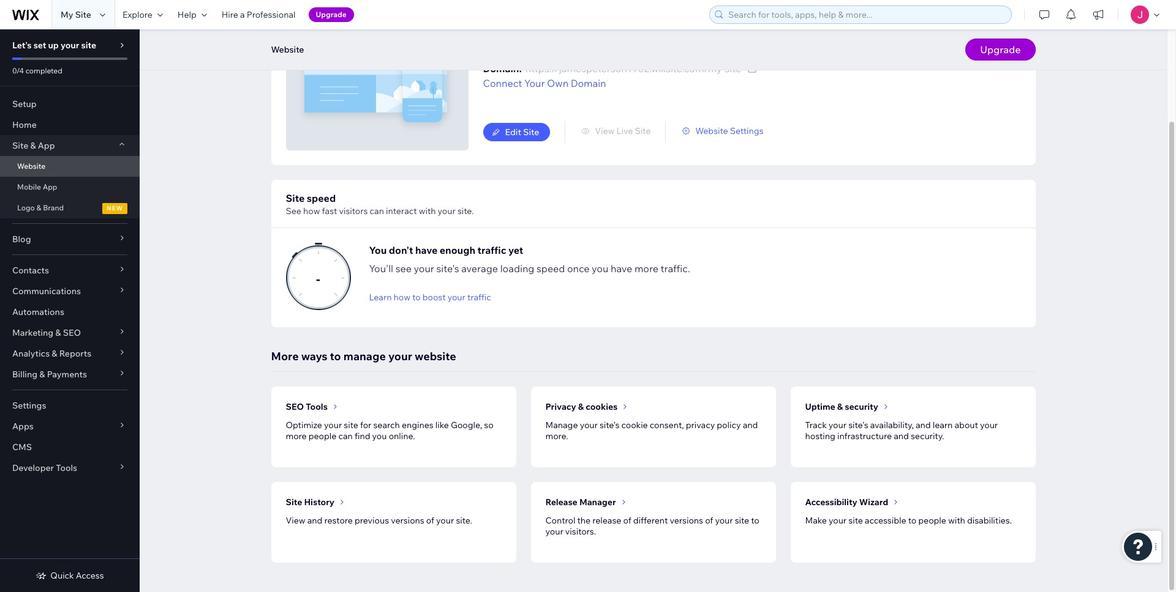 Task type: describe. For each thing, give the bounding box(es) containing it.
with inside 'site speed see how fast visitors can interact with your site.'
[[419, 206, 436, 217]]

cookie
[[621, 420, 648, 431]]

0 horizontal spatial upgrade button
[[308, 7, 354, 22]]

more
[[271, 350, 299, 364]]

connect
[[483, 77, 522, 89]]

1 of from the left
[[426, 516, 434, 527]]

availability,
[[870, 420, 914, 431]]

billing & payments button
[[0, 364, 140, 385]]

& for uptime
[[837, 402, 843, 413]]

tools for developer tools
[[56, 463, 77, 474]]

logo
[[17, 203, 35, 213]]

more ways to manage your website
[[271, 350, 456, 364]]

interact
[[386, 206, 417, 217]]

once
[[567, 263, 590, 275]]

uptime
[[805, 402, 835, 413]]

site left the history
[[286, 497, 302, 508]]

can inside 'site speed see how fast visitors can interact with your site.'
[[370, 206, 384, 217]]

own
[[547, 77, 568, 89]]

enough
[[440, 244, 475, 257]]

your inside manage your site's cookie consent, privacy policy and more.
[[580, 420, 598, 431]]

to inside control the release of different versions of your site to your visitors.
[[751, 516, 759, 527]]

more.
[[545, 431, 568, 442]]

people inside 'optimize your site for search engines like google, so more people can find you online.'
[[309, 431, 336, 442]]

consent,
[[650, 420, 684, 431]]

website settings
[[695, 126, 763, 137]]

& for site
[[30, 140, 36, 151]]

domain
[[571, 77, 606, 89]]

boost
[[422, 292, 446, 303]]

1 vertical spatial site.
[[456, 516, 472, 527]]

speed inside 'site speed see how fast visitors can interact with your site.'
[[307, 192, 336, 205]]

reports
[[59, 349, 91, 360]]

release manager
[[545, 497, 616, 508]]

settings inside 'sidebar' element
[[12, 401, 46, 412]]

you
[[369, 244, 387, 257]]

view for view and restore previous versions of your site.
[[286, 516, 305, 527]]

learn how to boost your traffic button
[[369, 292, 491, 303]]

developer
[[12, 463, 54, 474]]

manage your site's cookie consent, privacy policy and more.
[[545, 420, 758, 442]]

accessible
[[865, 516, 906, 527]]

to right the accessible
[[908, 516, 916, 527]]

blog
[[12, 234, 31, 245]]

apps
[[12, 421, 34, 432]]

view live site link
[[580, 126, 651, 137]]

billing
[[12, 369, 37, 380]]

loading
[[500, 263, 534, 275]]

manage
[[343, 350, 386, 364]]

0 horizontal spatial have
[[415, 244, 437, 257]]

developer tools button
[[0, 458, 140, 479]]

how inside 'site speed see how fast visitors can interact with your site.'
[[303, 206, 320, 217]]

contacts button
[[0, 260, 140, 281]]

hosting
[[805, 431, 835, 442]]

2 horizontal spatial website
[[695, 126, 728, 137]]

release
[[593, 516, 621, 527]]

average
[[461, 263, 498, 275]]

about
[[955, 420, 978, 431]]

your inside 'sidebar' element
[[61, 40, 79, 51]]

0/4 completed
[[12, 66, 62, 75]]

app inside dropdown button
[[38, 140, 55, 151]]

professional
[[247, 9, 296, 20]]

find
[[355, 431, 370, 442]]

payments
[[47, 369, 87, 380]]

site right my
[[75, 9, 91, 20]]

traffic.
[[661, 263, 690, 275]]

Search for tools, apps, help & more... field
[[725, 6, 1008, 23]]

privacy
[[686, 420, 715, 431]]

more inside 'optimize your site for search engines like google, so more people can find you online.'
[[286, 431, 307, 442]]

& for privacy
[[578, 402, 584, 413]]

help button
[[170, 0, 214, 29]]

can inside 'optimize your site for search engines like google, so more people can find you online.'
[[338, 431, 353, 442]]

see
[[395, 263, 412, 275]]

website settings button
[[681, 126, 763, 137]]

online.
[[389, 431, 415, 442]]

edit site
[[505, 127, 539, 138]]

website
[[415, 350, 456, 364]]

let's
[[12, 40, 32, 51]]

you inside 'optimize your site for search engines like google, so more people can find you online.'
[[372, 431, 387, 442]]

track
[[805, 420, 827, 431]]

release
[[545, 497, 577, 508]]

1 vertical spatial have
[[611, 263, 632, 275]]

blog button
[[0, 229, 140, 250]]

help
[[178, 9, 196, 20]]

tools for seo tools
[[306, 402, 328, 413]]

security.
[[911, 431, 944, 442]]

cms link
[[0, 437, 140, 458]]

hire
[[222, 9, 238, 20]]

upgrade for upgrade "button" to the right
[[980, 43, 1021, 56]]

site's inside you don't have enough traffic yet you'll see your site's average loading speed once you have more traffic.
[[436, 263, 459, 275]]

cms
[[12, 442, 32, 453]]

domain:
[[483, 62, 522, 75]]

to right ways
[[330, 350, 341, 364]]

speed inside you don't have enough traffic yet you'll see your site's average loading speed once you have more traffic.
[[537, 263, 565, 275]]

site & app
[[12, 140, 55, 151]]

my site
[[61, 9, 91, 20]]

not published
[[483, 33, 548, 45]]

1 horizontal spatial settings
[[730, 126, 763, 137]]

the
[[577, 516, 591, 527]]

and left learn
[[916, 420, 931, 431]]

site right edit
[[523, 127, 539, 138]]

1 vertical spatial app
[[43, 183, 57, 192]]

control the release of different versions of your site to your visitors.
[[545, 516, 759, 538]]

quick access
[[50, 571, 104, 582]]

and left security.
[[894, 431, 909, 442]]

logo & brand
[[17, 203, 64, 213]]

marketing
[[12, 328, 53, 339]]

marketing & seo
[[12, 328, 81, 339]]

privacy & cookies
[[545, 402, 618, 413]]

& for logo
[[36, 203, 41, 213]]

communications
[[12, 286, 81, 297]]

your inside 'optimize your site for search engines like google, so more people can find you online.'
[[324, 420, 342, 431]]

billing & payments
[[12, 369, 87, 380]]

developer tools
[[12, 463, 77, 474]]

learn
[[933, 420, 953, 431]]

your
[[524, 77, 545, 89]]

site's for uptime
[[848, 420, 868, 431]]

website for website button
[[271, 44, 304, 55]]

home link
[[0, 115, 140, 135]]

2 of from the left
[[623, 516, 631, 527]]

accessibility
[[805, 497, 857, 508]]

upgrade for the leftmost upgrade "button"
[[316, 10, 347, 19]]

fast
[[322, 206, 337, 217]]

analytics
[[12, 349, 50, 360]]

explore
[[122, 9, 152, 20]]



Task type: locate. For each thing, give the bounding box(es) containing it.
restore
[[324, 516, 353, 527]]

site inside dropdown button
[[12, 140, 28, 151]]

0 horizontal spatial versions
[[391, 516, 424, 527]]

and inside manage your site's cookie consent, privacy policy and more.
[[743, 420, 758, 431]]

1 vertical spatial upgrade button
[[966, 39, 1035, 61]]

0 vertical spatial upgrade button
[[308, 7, 354, 22]]

to left make
[[751, 516, 759, 527]]

make
[[805, 516, 827, 527]]

0 vertical spatial can
[[370, 206, 384, 217]]

so
[[484, 420, 493, 431]]

1 horizontal spatial upgrade
[[980, 43, 1021, 56]]

1 vertical spatial speed
[[537, 263, 565, 275]]

1 horizontal spatial seo
[[286, 402, 304, 413]]

traffic up average
[[478, 244, 506, 257]]

& inside marketing & seo dropdown button
[[55, 328, 61, 339]]

manage
[[545, 420, 578, 431]]

speed
[[307, 192, 336, 205], [537, 263, 565, 275]]

tools up optimize
[[306, 402, 328, 413]]

view live site
[[595, 126, 651, 137]]

1 horizontal spatial tools
[[306, 402, 328, 413]]

0 vertical spatial website
[[271, 44, 304, 55]]

setup link
[[0, 94, 140, 115]]

can left find
[[338, 431, 353, 442]]

0 horizontal spatial seo
[[63, 328, 81, 339]]

site right 'live'
[[635, 126, 651, 137]]

1 horizontal spatial of
[[623, 516, 631, 527]]

can
[[370, 206, 384, 217], [338, 431, 353, 442]]

website link
[[0, 156, 140, 177]]

& for billing
[[39, 369, 45, 380]]

traffic inside you don't have enough traffic yet you'll see your site's average loading speed once you have more traffic.
[[478, 244, 506, 257]]

1 versions from the left
[[391, 516, 424, 527]]

2 vertical spatial website
[[17, 162, 45, 171]]

1 vertical spatial with
[[948, 516, 965, 527]]

versions right different
[[670, 516, 703, 527]]

with
[[419, 206, 436, 217], [948, 516, 965, 527]]

0 vertical spatial traffic
[[478, 244, 506, 257]]

more down the "seo tools"
[[286, 431, 307, 442]]

app
[[38, 140, 55, 151], [43, 183, 57, 192]]

1 vertical spatial traffic
[[467, 292, 491, 303]]

cookies
[[586, 402, 618, 413]]

1 vertical spatial more
[[286, 431, 307, 442]]

app up website link
[[38, 140, 55, 151]]

1 vertical spatial seo
[[286, 402, 304, 413]]

site down home
[[12, 140, 28, 151]]

seo up optimize
[[286, 402, 304, 413]]

& inside billing & payments popup button
[[39, 369, 45, 380]]

can right the visitors
[[370, 206, 384, 217]]

0 horizontal spatial upgrade
[[316, 10, 347, 19]]

0 vertical spatial have
[[415, 244, 437, 257]]

2 horizontal spatial site's
[[848, 420, 868, 431]]

2 versions from the left
[[670, 516, 703, 527]]

completed
[[25, 66, 62, 75]]

0 horizontal spatial more
[[286, 431, 307, 442]]

with left disabilities.
[[948, 516, 965, 527]]

1 horizontal spatial people
[[918, 516, 946, 527]]

site
[[81, 40, 96, 51], [725, 62, 741, 75], [344, 420, 358, 431], [735, 516, 749, 527], [849, 516, 863, 527]]

1 vertical spatial can
[[338, 431, 353, 442]]

site inside control the release of different versions of your site to your visitors.
[[735, 516, 749, 527]]

1 horizontal spatial can
[[370, 206, 384, 217]]

1 horizontal spatial how
[[394, 292, 410, 303]]

0 vertical spatial app
[[38, 140, 55, 151]]

site inside 'sidebar' element
[[81, 40, 96, 51]]

of right different
[[705, 516, 713, 527]]

1 horizontal spatial upgrade button
[[966, 39, 1035, 61]]

connect your own domain button
[[483, 76, 606, 91]]

with right interact
[[419, 206, 436, 217]]

tools down cms link
[[56, 463, 77, 474]]

have right don't
[[415, 244, 437, 257]]

0 vertical spatial you
[[592, 263, 608, 275]]

your inside you don't have enough traffic yet you'll see your site's average loading speed once you have more traffic.
[[414, 263, 434, 275]]

site's for privacy
[[600, 420, 620, 431]]

1 vertical spatial settings
[[12, 401, 46, 412]]

0 vertical spatial seo
[[63, 328, 81, 339]]

control
[[545, 516, 575, 527]]

settings
[[730, 126, 763, 137], [12, 401, 46, 412]]

visitors.
[[565, 527, 596, 538]]

have right once
[[611, 263, 632, 275]]

how
[[303, 206, 320, 217], [394, 292, 410, 303]]

& for analytics
[[52, 349, 57, 360]]

view for view live site
[[595, 126, 615, 137]]

1 vertical spatial upgrade
[[980, 43, 1021, 56]]

website inside 'sidebar' element
[[17, 162, 45, 171]]

sidebar element
[[0, 29, 140, 593]]

0 vertical spatial site.
[[458, 206, 474, 217]]

view and restore previous versions of your site.
[[286, 516, 472, 527]]

accessibility wizard
[[805, 497, 888, 508]]

seo up analytics & reports dropdown button
[[63, 328, 81, 339]]

seo tools
[[286, 402, 328, 413]]

0 horizontal spatial with
[[419, 206, 436, 217]]

quick access button
[[36, 571, 104, 582]]

website button
[[265, 40, 310, 59]]

visitors
[[339, 206, 368, 217]]

your
[[61, 40, 79, 51], [438, 206, 456, 217], [414, 263, 434, 275], [448, 292, 465, 303], [388, 350, 412, 364], [324, 420, 342, 431], [580, 420, 598, 431], [829, 420, 847, 431], [980, 420, 998, 431], [436, 516, 454, 527], [715, 516, 733, 527], [829, 516, 847, 527], [545, 527, 563, 538]]

how left fast
[[303, 206, 320, 217]]

versions inside control the release of different versions of your site to your visitors.
[[670, 516, 703, 527]]

site inside 'optimize your site for search engines like google, so more people can find you online.'
[[344, 420, 358, 431]]

more inside you don't have enough traffic yet you'll see your site's average loading speed once you have more traffic.
[[635, 263, 658, 275]]

have
[[415, 244, 437, 257], [611, 263, 632, 275]]

1 vertical spatial how
[[394, 292, 410, 303]]

site. inside 'site speed see how fast visitors can interact with your site.'
[[458, 206, 474, 217]]

you right find
[[372, 431, 387, 442]]

website inside button
[[271, 44, 304, 55]]

site's down 'security'
[[848, 420, 868, 431]]

up
[[48, 40, 59, 51]]

versions right previous
[[391, 516, 424, 527]]

learn how to boost your traffic
[[369, 292, 491, 303]]

site's
[[436, 263, 459, 275], [600, 420, 620, 431], [848, 420, 868, 431]]

traffic
[[478, 244, 506, 257], [467, 292, 491, 303]]

1 horizontal spatial have
[[611, 263, 632, 275]]

optimize your site for search engines like google, so more people can find you online.
[[286, 420, 493, 442]]

website
[[271, 44, 304, 55], [695, 126, 728, 137], [17, 162, 45, 171]]

access
[[76, 571, 104, 582]]

disabilities.
[[967, 516, 1012, 527]]

0 vertical spatial speed
[[307, 192, 336, 205]]

0 horizontal spatial settings
[[12, 401, 46, 412]]

optimize
[[286, 420, 322, 431]]

& up analytics & reports
[[55, 328, 61, 339]]

not
[[483, 33, 500, 45]]

1 horizontal spatial speed
[[537, 263, 565, 275]]

of right release
[[623, 516, 631, 527]]

site & app button
[[0, 135, 140, 156]]

&
[[30, 140, 36, 151], [36, 203, 41, 213], [55, 328, 61, 339], [52, 349, 57, 360], [39, 369, 45, 380], [578, 402, 584, 413], [837, 402, 843, 413]]

to
[[412, 292, 421, 303], [330, 350, 341, 364], [751, 516, 759, 527], [908, 516, 916, 527]]

1 horizontal spatial website
[[271, 44, 304, 55]]

manager
[[579, 497, 616, 508]]

history
[[304, 497, 334, 508]]

0 horizontal spatial speed
[[307, 192, 336, 205]]

0 horizontal spatial can
[[338, 431, 353, 442]]

1 horizontal spatial with
[[948, 516, 965, 527]]

for
[[360, 420, 371, 431]]

0 horizontal spatial view
[[286, 516, 305, 527]]

2 horizontal spatial of
[[705, 516, 713, 527]]

0 vertical spatial more
[[635, 263, 658, 275]]

connect your own domain
[[483, 77, 606, 89]]

you inside you don't have enough traffic yet you'll see your site's average loading speed once you have more traffic.
[[592, 263, 608, 275]]

people right the accessible
[[918, 516, 946, 527]]

website for website link
[[17, 162, 45, 171]]

site's down "cookies"
[[600, 420, 620, 431]]

& inside "site & app" dropdown button
[[30, 140, 36, 151]]

yet
[[508, 244, 523, 257]]

0 horizontal spatial people
[[309, 431, 336, 442]]

home
[[12, 119, 37, 130]]

site's inside manage your site's cookie consent, privacy policy and more.
[[600, 420, 620, 431]]

& right "privacy"
[[578, 402, 584, 413]]

1 vertical spatial you
[[372, 431, 387, 442]]

contacts
[[12, 265, 49, 276]]

uptime & security
[[805, 402, 878, 413]]

1 vertical spatial website
[[695, 126, 728, 137]]

your inside 'site speed see how fast visitors can interact with your site.'
[[438, 206, 456, 217]]

0 vertical spatial view
[[595, 126, 615, 137]]

0 vertical spatial with
[[419, 206, 436, 217]]

site's inside the track your site's availability, and learn about your hosting infrastructure and security.
[[848, 420, 868, 431]]

speed up fast
[[307, 192, 336, 205]]

marketing & seo button
[[0, 323, 140, 344]]

1 horizontal spatial site's
[[600, 420, 620, 431]]

published
[[502, 33, 548, 45]]

of right previous
[[426, 516, 434, 527]]

and right policy
[[743, 420, 758, 431]]

site up see
[[286, 192, 305, 205]]

1 horizontal spatial more
[[635, 263, 658, 275]]

site's down enough
[[436, 263, 459, 275]]

people down the "seo tools"
[[309, 431, 336, 442]]

site inside 'site speed see how fast visitors can interact with your site.'
[[286, 192, 305, 205]]

view
[[595, 126, 615, 137], [286, 516, 305, 527]]

& down home
[[30, 140, 36, 151]]

upgrade button
[[308, 7, 354, 22], [966, 39, 1035, 61]]

1 vertical spatial tools
[[56, 463, 77, 474]]

you'll
[[369, 263, 393, 275]]

track your site's availability, and learn about your hosting infrastructure and security.
[[805, 420, 998, 442]]

traffic down average
[[467, 292, 491, 303]]

0 horizontal spatial of
[[426, 516, 434, 527]]

google,
[[451, 420, 482, 431]]

a
[[240, 9, 245, 20]]

you right once
[[592, 263, 608, 275]]

-
[[316, 271, 320, 287]]

& right the billing
[[39, 369, 45, 380]]

0 vertical spatial people
[[309, 431, 336, 442]]

how right the learn
[[394, 292, 410, 303]]

speed left once
[[537, 263, 565, 275]]

quick
[[50, 571, 74, 582]]

0 vertical spatial upgrade
[[316, 10, 347, 19]]

1 vertical spatial view
[[286, 516, 305, 527]]

view down site history
[[286, 516, 305, 527]]

0 horizontal spatial site's
[[436, 263, 459, 275]]

& right logo
[[36, 203, 41, 213]]

0 horizontal spatial how
[[303, 206, 320, 217]]

analytics & reports button
[[0, 344, 140, 364]]

3 of from the left
[[705, 516, 713, 527]]

more left traffic.
[[635, 263, 658, 275]]

mobile app link
[[0, 177, 140, 198]]

you don't have enough traffic yet you'll see your site's average loading speed once you have more traffic.
[[369, 244, 690, 275]]

hire a professional link
[[214, 0, 303, 29]]

0 vertical spatial tools
[[306, 402, 328, 413]]

1 horizontal spatial you
[[592, 263, 608, 275]]

analytics & reports
[[12, 349, 91, 360]]

0 horizontal spatial tools
[[56, 463, 77, 474]]

settings link
[[0, 396, 140, 417]]

live
[[616, 126, 633, 137]]

https://jamespeterson1902.wixsite.com/my-site
[[525, 62, 741, 75]]

mobile
[[17, 183, 41, 192]]

policy
[[717, 420, 741, 431]]

0 horizontal spatial you
[[372, 431, 387, 442]]

& right the uptime
[[837, 402, 843, 413]]

& for marketing
[[55, 328, 61, 339]]

seo inside dropdown button
[[63, 328, 81, 339]]

wizard
[[859, 497, 888, 508]]

1 horizontal spatial versions
[[670, 516, 703, 527]]

to left "boost"
[[412, 292, 421, 303]]

app right mobile
[[43, 183, 57, 192]]

new
[[107, 205, 123, 213]]

make your site accessible to people with disabilities.
[[805, 516, 1012, 527]]

0 vertical spatial how
[[303, 206, 320, 217]]

view left 'live'
[[595, 126, 615, 137]]

don't
[[389, 244, 413, 257]]

site history
[[286, 497, 334, 508]]

& left reports
[[52, 349, 57, 360]]

tools inside dropdown button
[[56, 463, 77, 474]]

set
[[34, 40, 46, 51]]

see
[[286, 206, 301, 217]]

0 horizontal spatial website
[[17, 162, 45, 171]]

infrastructure
[[837, 431, 892, 442]]

0 vertical spatial settings
[[730, 126, 763, 137]]

hire a professional
[[222, 9, 296, 20]]

and down the history
[[307, 516, 322, 527]]

& inside analytics & reports dropdown button
[[52, 349, 57, 360]]

my
[[61, 9, 73, 20]]

1 vertical spatial people
[[918, 516, 946, 527]]

let's set up your site
[[12, 40, 96, 51]]

like
[[435, 420, 449, 431]]

1 horizontal spatial view
[[595, 126, 615, 137]]



Task type: vqa. For each thing, say whether or not it's contained in the screenshot.
More Ways To Manage Your Website
yes



